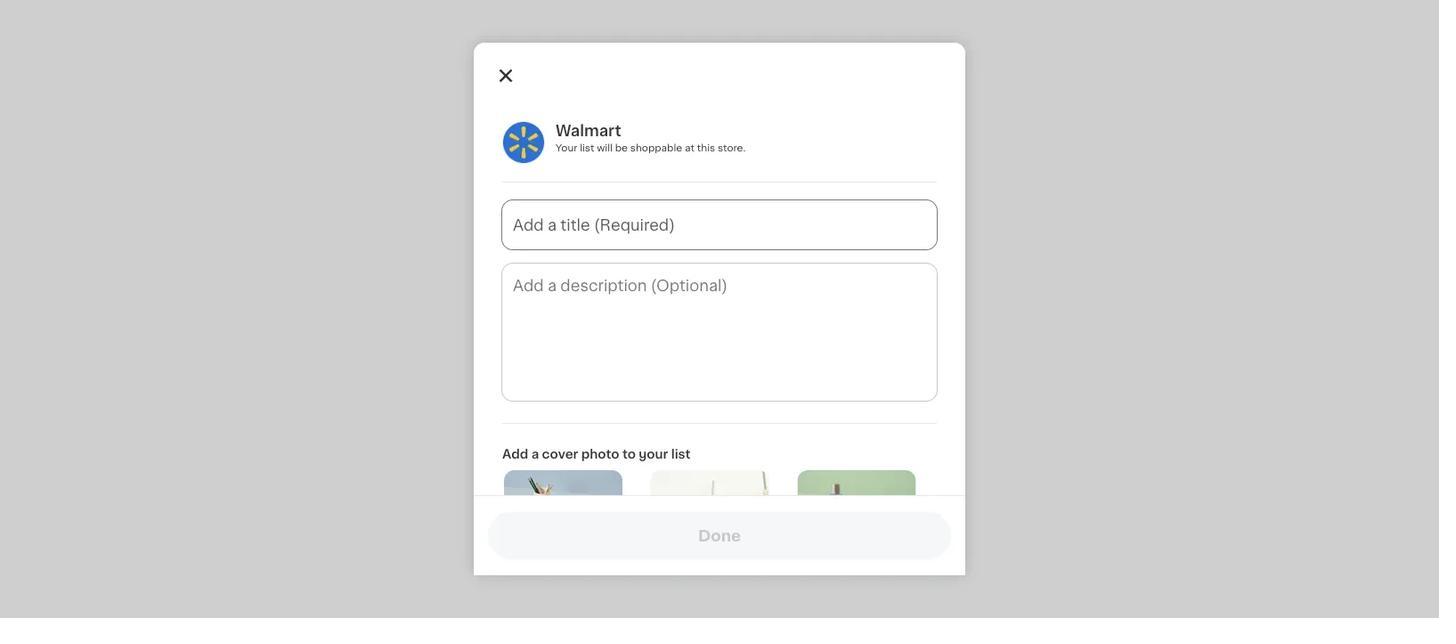 Task type: locate. For each thing, give the bounding box(es) containing it.
an assortment of glasses increasing in height with various cocktails. image
[[651, 470, 769, 556]]

list
[[580, 143, 595, 153], [672, 448, 691, 461]]

0 horizontal spatial list
[[580, 143, 595, 153]]

photo
[[582, 448, 620, 461]]

at
[[685, 143, 695, 153]]

to
[[623, 448, 636, 461]]

list right your
[[672, 448, 691, 461]]

list_add_items dialog
[[474, 43, 966, 618]]

cover
[[542, 448, 579, 461]]

your
[[556, 143, 578, 153]]

0 vertical spatial list
[[580, 143, 595, 153]]

1 vertical spatial list
[[672, 448, 691, 461]]

add
[[503, 448, 529, 461]]

None text field
[[503, 264, 937, 401]]

walmart your list will be shoppable at this store.
[[556, 123, 746, 153]]

list down the "walmart"
[[580, 143, 595, 153]]

store.
[[718, 143, 746, 153]]



Task type: describe. For each thing, give the bounding box(es) containing it.
shoppable
[[631, 143, 683, 153]]

walmart
[[556, 123, 622, 139]]

a
[[532, 448, 539, 461]]

your
[[639, 448, 668, 461]]

list inside walmart your list will be shoppable at this store.
[[580, 143, 595, 153]]

none text field inside list_add_items dialog
[[503, 264, 937, 401]]

add a cover photo to your list
[[503, 448, 691, 461]]

will
[[597, 143, 613, 153]]

cotton pads, ointment, cream, and bottle of liquid. image
[[798, 470, 916, 556]]

walmart logo image
[[503, 121, 545, 164]]

1 horizontal spatial list
[[672, 448, 691, 461]]

this
[[697, 143, 716, 153]]

Add a title (Required) text field
[[503, 200, 937, 249]]

be
[[615, 143, 628, 153]]

a keyboard, mouse, notebook, cup of pencils, wire cable. image
[[504, 470, 623, 556]]



Task type: vqa. For each thing, say whether or not it's contained in the screenshot.
& associated with Meat
no



